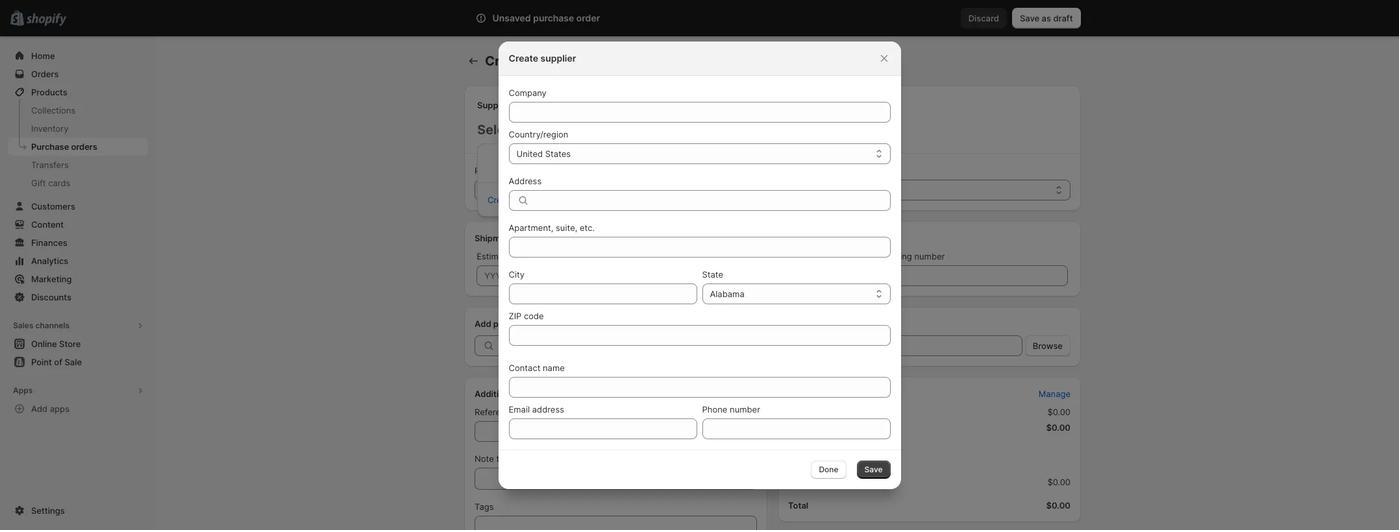 Task type: describe. For each thing, give the bounding box(es) containing it.
shipping for shipping
[[789, 477, 823, 488]]

gift cards link
[[8, 174, 148, 192]]

order for create purchase order
[[594, 53, 628, 69]]

none
[[483, 185, 504, 196]]

apps
[[13, 386, 33, 396]]

dollars
[[797, 185, 824, 196]]

address
[[533, 404, 565, 415]]

add apps
[[31, 404, 70, 414]]

unsaved purchase order
[[493, 12, 600, 23]]

discard
[[969, 13, 1000, 23]]

summary
[[810, 389, 848, 400]]

Phone number text field
[[703, 419, 891, 439]]

terms
[[512, 166, 535, 176]]

tags
[[475, 502, 494, 513]]

code
[[524, 311, 544, 321]]

collections
[[31, 105, 75, 116]]

collections link
[[8, 101, 148, 120]]

additional
[[475, 389, 516, 400]]

create supplier dialog
[[0, 41, 1400, 489]]

suppliers
[[551, 155, 587, 166]]

home link
[[8, 47, 148, 65]]

total
[[789, 501, 809, 511]]

name
[[543, 363, 565, 373]]

create new supplier
[[488, 195, 568, 205]]

new
[[517, 195, 534, 205]]

company
[[509, 87, 547, 98]]

search
[[528, 13, 556, 23]]

settings
[[31, 506, 65, 516]]

shipping for shipping carrier
[[678, 251, 712, 262]]

Address text field
[[535, 190, 891, 211]]

zip code
[[509, 311, 544, 321]]

supplier inside dialog
[[541, 52, 576, 63]]

gift cards
[[31, 178, 70, 188]]

city
[[509, 269, 525, 280]]

country/region
[[509, 129, 569, 139]]

shipment
[[475, 233, 514, 244]]

save button
[[857, 461, 891, 479]]

adjustments
[[810, 462, 861, 472]]

us dollars (usd)
[[783, 185, 850, 196]]

apartment,
[[509, 222, 554, 233]]

number for phone number
[[730, 404, 761, 415]]

transfers link
[[8, 156, 148, 174]]

shipping carrier
[[678, 251, 741, 262]]

estimated
[[477, 251, 517, 262]]

create for create purchase order
[[485, 53, 528, 69]]

suite,
[[556, 222, 578, 233]]

apps button
[[8, 382, 148, 400]]

settings link
[[8, 502, 148, 520]]

found
[[590, 155, 613, 166]]

no
[[537, 155, 549, 166]]

add for add products
[[475, 319, 492, 329]]

carrier
[[715, 251, 741, 262]]

estimated arrival
[[477, 251, 544, 262]]

us
[[783, 185, 795, 196]]

contact
[[509, 363, 541, 373]]

products
[[31, 87, 67, 97]]

0
[[789, 438, 794, 449]]

home
[[31, 51, 55, 61]]

destination
[[787, 100, 834, 110]]

no suppliers found
[[537, 155, 613, 166]]

united
[[517, 148, 543, 159]]

note to supplier
[[475, 454, 539, 464]]

etc.
[[580, 222, 595, 233]]

channels
[[35, 321, 70, 331]]

inventory
[[31, 123, 69, 134]]

state
[[703, 269, 724, 280]]

done button
[[812, 461, 847, 479]]

sales
[[13, 321, 33, 331]]

tracking number
[[878, 251, 945, 262]]

additional details
[[475, 389, 546, 400]]

products link
[[8, 83, 148, 101]]

browse button
[[1026, 336, 1071, 357]]

products
[[494, 319, 530, 329]]

zip
[[509, 311, 522, 321]]

shopify image
[[26, 13, 66, 26]]

to
[[497, 454, 505, 464]]

discard link
[[961, 8, 1007, 29]]

create new supplier button
[[480, 191, 576, 209]]

number for tracking number
[[915, 251, 945, 262]]



Task type: vqa. For each thing, say whether or not it's contained in the screenshot.
Policies
no



Task type: locate. For each thing, give the bounding box(es) containing it.
inventory link
[[8, 120, 148, 138]]

cost for cost summary
[[789, 389, 808, 400]]

1 cost from the top
[[789, 389, 808, 400]]

0 vertical spatial add
[[475, 319, 492, 329]]

sales channels
[[13, 321, 70, 331]]

add for add apps
[[31, 404, 48, 414]]

cost
[[789, 389, 808, 400], [789, 462, 808, 472]]

(usd)
[[826, 185, 850, 196]]

0 horizontal spatial shipping
[[678, 251, 712, 262]]

supplier inside button
[[536, 195, 568, 205]]

cost for cost adjustments
[[789, 462, 808, 472]]

supplier inside dropdown button
[[521, 122, 573, 138]]

1 horizontal spatial save
[[1020, 13, 1040, 23]]

purchase down unsaved purchase order on the left top of page
[[531, 53, 591, 69]]

reference number
[[475, 407, 548, 418]]

add left apps
[[31, 404, 48, 414]]

cost down 0
[[789, 462, 808, 472]]

purchase orders
[[31, 142, 97, 152]]

manage button
[[1031, 385, 1079, 403]]

create
[[509, 52, 539, 63], [485, 53, 528, 69], [488, 195, 515, 205]]

Contact name text field
[[509, 377, 891, 398]]

supplier down unsaved purchase order on the left top of page
[[541, 52, 576, 63]]

0 vertical spatial cost
[[789, 389, 808, 400]]

discounts
[[31, 292, 71, 303]]

0 vertical spatial details
[[516, 233, 543, 244]]

create for create supplier
[[509, 52, 539, 63]]

email address
[[509, 404, 565, 415]]

items
[[796, 438, 818, 449]]

save right adjustments
[[865, 465, 883, 475]]

purchase up "create supplier"
[[533, 12, 575, 23]]

phone number
[[703, 404, 761, 415]]

1 vertical spatial cost
[[789, 462, 808, 472]]

1 vertical spatial shipping
[[789, 477, 823, 488]]

discounts link
[[8, 288, 148, 307]]

Apartment, suite, etc. text field
[[509, 237, 891, 258]]

details
[[516, 233, 543, 244], [519, 389, 546, 400]]

purchase
[[533, 12, 575, 23], [531, 53, 591, 69]]

Company text field
[[509, 102, 891, 122]]

reference
[[475, 407, 515, 418]]

cards
[[48, 178, 70, 188]]

save for save as draft
[[1020, 13, 1040, 23]]

done
[[819, 465, 839, 475]]

1 vertical spatial save
[[865, 465, 883, 475]]

purchase for create
[[531, 53, 591, 69]]

supplier
[[477, 100, 511, 110]]

City text field
[[509, 284, 697, 304]]

add left products
[[475, 319, 492, 329]]

apartment, suite, etc.
[[509, 222, 595, 233]]

note
[[475, 454, 494, 464]]

order for unsaved purchase order
[[577, 12, 600, 23]]

1 horizontal spatial shipping
[[789, 477, 823, 488]]

ZIP code text field
[[509, 325, 891, 346]]

purchase
[[31, 142, 69, 152]]

supplier right new
[[536, 195, 568, 205]]

select
[[477, 122, 518, 138]]

order
[[577, 12, 600, 23], [594, 53, 628, 69]]

browse
[[1033, 341, 1063, 351]]

cost summary
[[789, 389, 848, 400]]

search button
[[507, 8, 883, 29]]

0 vertical spatial save
[[1020, 13, 1040, 23]]

sales channels button
[[8, 317, 148, 335]]

0 horizontal spatial save
[[865, 465, 883, 475]]

shipment details
[[475, 233, 543, 244]]

details up 'email address'
[[519, 389, 546, 400]]

0 horizontal spatial add
[[31, 404, 48, 414]]

number
[[915, 251, 945, 262], [730, 404, 761, 415], [518, 407, 548, 418]]

1 horizontal spatial add
[[475, 319, 492, 329]]

select supplier button
[[475, 120, 593, 140]]

purchase for unsaved
[[533, 12, 575, 23]]

1 horizontal spatial number
[[730, 404, 761, 415]]

supplier up united states
[[521, 122, 573, 138]]

apps
[[50, 404, 70, 414]]

shipping up state
[[678, 251, 712, 262]]

add products
[[475, 319, 530, 329]]

1 vertical spatial details
[[519, 389, 546, 400]]

united states
[[517, 148, 571, 159]]

number right tracking
[[915, 251, 945, 262]]

1 vertical spatial order
[[594, 53, 628, 69]]

create supplier
[[509, 52, 576, 63]]

as
[[1042, 13, 1052, 23]]

cost adjustments
[[789, 462, 861, 472]]

gift
[[31, 178, 46, 188]]

select supplier
[[477, 122, 573, 138]]

manage
[[1039, 389, 1071, 400]]

1 vertical spatial add
[[31, 404, 48, 414]]

transfers
[[31, 160, 69, 170]]

$0.00
[[1048, 407, 1071, 418], [1047, 423, 1071, 433], [1048, 477, 1071, 488], [1047, 501, 1071, 511]]

states
[[546, 148, 571, 159]]

cost left summary on the right bottom of page
[[789, 389, 808, 400]]

number for reference number
[[518, 407, 548, 418]]

shipping
[[678, 251, 712, 262], [789, 477, 823, 488]]

purchase orders link
[[8, 138, 148, 156]]

details down apartment,
[[516, 233, 543, 244]]

details for additional details
[[519, 389, 546, 400]]

alabama
[[710, 289, 745, 299]]

0 vertical spatial shipping
[[678, 251, 712, 262]]

(optional)
[[537, 166, 575, 176]]

2 cost from the top
[[789, 462, 808, 472]]

0 vertical spatial order
[[577, 12, 600, 23]]

supplier right "to"
[[507, 454, 539, 464]]

create purchase order
[[485, 53, 628, 69]]

phone
[[703, 404, 728, 415]]

unsaved
[[493, 12, 531, 23]]

number right the phone
[[730, 404, 761, 415]]

create for create new supplier
[[488, 195, 515, 205]]

payment terms (optional)
[[475, 166, 575, 176]]

arrival
[[519, 251, 544, 262]]

save for save
[[865, 465, 883, 475]]

contact name
[[509, 363, 565, 373]]

0 vertical spatial purchase
[[533, 12, 575, 23]]

tracking
[[878, 251, 913, 262]]

add apps button
[[8, 400, 148, 418]]

save inside "create supplier" dialog
[[865, 465, 883, 475]]

1 vertical spatial purchase
[[531, 53, 591, 69]]

address
[[509, 176, 542, 186]]

create inside button
[[488, 195, 515, 205]]

details for shipment details
[[516, 233, 543, 244]]

number down additional details
[[518, 407, 548, 418]]

shipping down cost adjustments
[[789, 477, 823, 488]]

save
[[1020, 13, 1040, 23], [865, 465, 883, 475]]

save as draft button
[[1013, 8, 1081, 29]]

0 horizontal spatial number
[[518, 407, 548, 418]]

draft
[[1054, 13, 1074, 23]]

add inside add apps button
[[31, 404, 48, 414]]

save left as
[[1020, 13, 1040, 23]]

number inside "create supplier" dialog
[[730, 404, 761, 415]]

2 horizontal spatial number
[[915, 251, 945, 262]]

$0.00 $0.00 0 items
[[789, 407, 1071, 449]]

create inside dialog
[[509, 52, 539, 63]]

email
[[509, 404, 530, 415]]

Email address text field
[[509, 419, 697, 439]]



